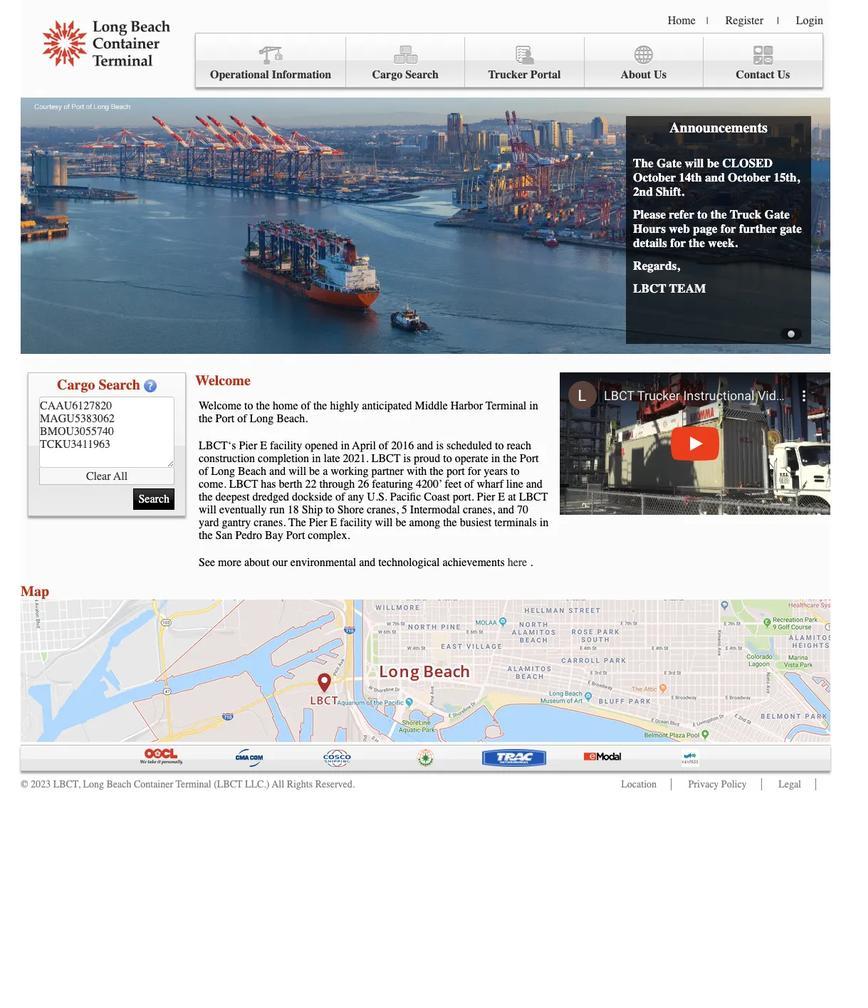 Task type: describe. For each thing, give the bounding box(es) containing it.
26
[[358, 478, 369, 491]]

us for about us
[[654, 68, 667, 81]]

1 | from the left
[[707, 15, 709, 27]]

0 vertical spatial cargo
[[372, 68, 403, 81]]

intermodal
[[410, 504, 460, 517]]

lbct team
[[633, 281, 706, 296]]

web
[[669, 222, 690, 236]]

gate
[[780, 222, 802, 236]]

2 cranes, from the left
[[463, 504, 495, 517]]

4200'
[[416, 478, 442, 491]]

will left a in the left of the page
[[289, 465, 306, 478]]

the left highly
[[313, 400, 327, 413]]

eventually
[[219, 504, 267, 517]]

1 horizontal spatial for
[[671, 236, 686, 250]]

register link
[[726, 14, 764, 27]]

of down lbct's
[[199, 465, 208, 478]]

welcome for welcome
[[195, 373, 251, 389]]

operate
[[455, 452, 489, 465]]

lbct up featuring at the top left of page
[[372, 452, 401, 465]]

more
[[218, 557, 242, 569]]

© 2023 lbct, long beach container terminal (lbct llc.) all rights reserved.
[[21, 779, 355, 791]]

of right home
[[301, 400, 311, 413]]

dockside
[[292, 491, 333, 504]]

18
[[288, 504, 299, 517]]

the left week.
[[689, 236, 705, 250]]

san
[[216, 529, 233, 542]]

container
[[134, 779, 173, 791]]

0 horizontal spatial e
[[260, 440, 267, 452]]

will left 5
[[375, 517, 393, 529]]

1 horizontal spatial is
[[436, 440, 444, 452]]

in right 70
[[540, 517, 549, 529]]

for inside "lbct's pier e facility opened in april of 2016 and is scheduled to reach construction completion in late 2021.  lbct is proud to operate in the port of long beach and will be a working partner with the port for years to come.  lbct has berth 22 through 26 featuring 4200' feet of wharf line and the deepest dredged dockside of any u.s. pacific coast port. pier e at lbct will eventually run 18 ship to shore cranes, 5 intermodal cranes, and 70 yard gantry cranes. the pier e facility will be among the busiest terminals in the san pedro bay port complex."
[[468, 465, 481, 478]]

any
[[348, 491, 364, 504]]

to left reach on the right top of page
[[495, 440, 504, 452]]

beach inside "lbct's pier e facility opened in april of 2016 and is scheduled to reach construction completion in late 2021.  lbct is proud to operate in the port of long beach and will be a working partner with the port for years to come.  lbct has berth 22 through 26 featuring 4200' feet of wharf line and the deepest dredged dockside of any u.s. pacific coast port. pier e at lbct will eventually run 18 ship to shore cranes, 5 intermodal cranes, and 70 yard gantry cranes. the pier e facility will be among the busiest terminals in the san pedro bay port complex."
[[238, 465, 267, 478]]

of right feet on the top of page
[[465, 478, 474, 491]]

years
[[484, 465, 508, 478]]

lbct right at
[[519, 491, 548, 504]]

of up construction
[[237, 413, 247, 425]]

clear all
[[86, 470, 128, 483]]

come.
[[199, 478, 226, 491]]

1 vertical spatial cargo
[[57, 377, 95, 393]]

please
[[633, 207, 666, 222]]

port
[[447, 465, 465, 478]]

2023
[[31, 779, 51, 791]]

lbct's pier e facility opened in april of 2016 and is scheduled to reach construction completion in late 2021.  lbct is proud to operate in the port of long beach and will be a working partner with the port for years to come.  lbct has berth 22 through 26 featuring 4200' feet of wharf line and the deepest dredged dockside of any u.s. pacific coast port. pier e at lbct will eventually run 18 ship to shore cranes, 5 intermodal cranes, and 70 yard gantry cranes. the pier e facility will be among the busiest terminals in the san pedro bay port complex.
[[199, 440, 549, 542]]

llc.)
[[245, 779, 270, 791]]

to right proud
[[443, 452, 452, 465]]

2 horizontal spatial e
[[498, 491, 505, 504]]

login link
[[797, 14, 824, 27]]

deepest
[[216, 491, 250, 504]]

0 horizontal spatial long
[[83, 779, 104, 791]]

bay
[[265, 529, 283, 542]]

in right operate at the top of page
[[492, 452, 500, 465]]

late
[[324, 452, 340, 465]]

u.s.
[[367, 491, 388, 504]]

among
[[409, 517, 440, 529]]

here link
[[508, 557, 527, 569]]

opened
[[305, 440, 338, 452]]

cargo search link
[[346, 37, 466, 88]]

trucker portal link
[[466, 37, 585, 88]]

2 horizontal spatial port
[[520, 452, 539, 465]]

see more about our environmental and technological achievements here .
[[199, 557, 533, 569]]

pacific
[[390, 491, 421, 504]]

long inside welcome to the home of the highly anticipated middle harbor terminal in the port of long beach.
[[250, 413, 274, 425]]

in right the late
[[341, 440, 350, 452]]

about
[[621, 68, 651, 81]]

gate inside the gate will be closed october 14th and october 15th, 2nd shift.
[[657, 156, 682, 170]]

.
[[530, 557, 533, 569]]

here
[[508, 557, 527, 569]]

technological
[[379, 557, 440, 569]]

highly
[[330, 400, 359, 413]]

cargo search inside menu bar
[[372, 68, 439, 81]]

2016
[[391, 440, 414, 452]]

refer
[[669, 207, 695, 222]]

reserved.
[[315, 779, 355, 791]]

line
[[506, 478, 524, 491]]

operational
[[210, 68, 269, 81]]

1 horizontal spatial e
[[330, 517, 337, 529]]

middle
[[415, 400, 448, 413]]

long inside "lbct's pier e facility opened in april of 2016 and is scheduled to reach construction completion in late 2021.  lbct is proud to operate in the port of long beach and will be a working partner with the port for years to come.  lbct has berth 22 through 26 featuring 4200' feet of wharf line and the deepest dredged dockside of any u.s. pacific coast port. pier e at lbct will eventually run 18 ship to shore cranes, 5 intermodal cranes, and 70 yard gantry cranes. the pier e facility will be among the busiest terminals in the san pedro bay port complex."
[[211, 465, 235, 478]]

and right line
[[526, 478, 543, 491]]

operational information link
[[196, 37, 346, 88]]

location
[[622, 779, 657, 791]]

closed
[[723, 156, 773, 170]]

details
[[633, 236, 668, 250]]

1 vertical spatial be
[[309, 465, 320, 478]]

2 horizontal spatial for
[[721, 222, 737, 236]]

busiest
[[460, 517, 492, 529]]

lbct,
[[53, 779, 80, 791]]

in left the late
[[312, 452, 321, 465]]

anticipated
[[362, 400, 412, 413]]

the right among
[[443, 517, 457, 529]]

1 vertical spatial search
[[99, 377, 140, 393]]

week.
[[708, 236, 738, 250]]

terminal inside welcome to the home of the highly anticipated middle harbor terminal in the port of long beach.
[[486, 400, 527, 413]]

1 horizontal spatial be
[[396, 517, 407, 529]]

1 october from the left
[[633, 170, 676, 185]]

gantry
[[222, 517, 251, 529]]

team
[[670, 281, 706, 296]]

our
[[273, 557, 288, 569]]

lbct left has
[[229, 478, 258, 491]]

scheduled
[[447, 440, 492, 452]]

regards,​
[[633, 259, 680, 273]]

through
[[320, 478, 355, 491]]

the up line
[[503, 452, 517, 465]]

berth
[[279, 478, 302, 491]]

trucker portal
[[488, 68, 561, 81]]

privacy policy
[[689, 779, 747, 791]]

15th,
[[774, 170, 800, 185]]

1 vertical spatial all
[[272, 779, 284, 791]]

Enter container numbers and/ or booking numbers. text field
[[39, 397, 175, 468]]

in inside welcome to the home of the highly anticipated middle harbor terminal in the port of long beach.
[[530, 400, 539, 413]]

shore
[[338, 504, 364, 517]]

us for contact us
[[778, 68, 790, 81]]

construction
[[199, 452, 255, 465]]

reach
[[507, 440, 532, 452]]

welcome to the home of the highly anticipated middle harbor terminal in the port of long beach.
[[199, 400, 539, 425]]

5
[[402, 504, 407, 517]]



Task type: vqa. For each thing, say whether or not it's contained in the screenshot.
the Gate to the bottom
yes



Task type: locate. For each thing, give the bounding box(es) containing it.
terminal
[[486, 400, 527, 413], [176, 779, 211, 791]]

login
[[797, 14, 824, 27]]

1 horizontal spatial cargo
[[372, 68, 403, 81]]

14th and
[[679, 170, 725, 185]]

contact us
[[736, 68, 790, 81]]

location link
[[622, 779, 657, 791]]

to right years
[[511, 465, 520, 478]]

hours
[[633, 222, 666, 236]]

home
[[273, 400, 298, 413]]

1 vertical spatial beach
[[106, 779, 131, 791]]

welcome inside welcome to the home of the highly anticipated middle harbor terminal in the port of long beach.
[[199, 400, 242, 413]]

the gate will be closed october 14th and october 15th, 2nd shift.
[[633, 156, 800, 199]]

0 horizontal spatial pier
[[239, 440, 257, 452]]

completion
[[258, 452, 309, 465]]

will inside the gate will be closed october 14th and october 15th, 2nd shift.
[[685, 156, 704, 170]]

1 vertical spatial the
[[289, 517, 306, 529]]

gate inside please refer to the truck gate hours web page for further gate details for the week.
[[765, 207, 790, 222]]

welcome for welcome to the home of the highly anticipated middle harbor terminal in the port of long beach.
[[199, 400, 242, 413]]

lbct's
[[199, 440, 236, 452]]

to inside welcome to the home of the highly anticipated middle harbor terminal in the port of long beach.
[[244, 400, 253, 413]]

cranes, down wharf
[[463, 504, 495, 517]]

in up reach on the right top of page
[[530, 400, 539, 413]]

and left 70
[[498, 504, 514, 517]]

in
[[530, 400, 539, 413], [341, 440, 350, 452], [312, 452, 321, 465], [492, 452, 500, 465], [540, 517, 549, 529]]

port right bay
[[286, 529, 305, 542]]

1 vertical spatial welcome
[[199, 400, 242, 413]]

1 horizontal spatial pier
[[309, 517, 327, 529]]

1 vertical spatial facility
[[340, 517, 372, 529]]

with
[[407, 465, 427, 478]]

the up 2nd
[[633, 156, 654, 170]]

pier right port.
[[477, 491, 495, 504]]

to
[[698, 207, 708, 222], [244, 400, 253, 413], [495, 440, 504, 452], [443, 452, 452, 465], [511, 465, 520, 478], [326, 504, 335, 517]]

1 cranes, from the left
[[367, 504, 399, 517]]

the right run
[[289, 517, 306, 529]]

2 horizontal spatial long
[[250, 413, 274, 425]]

search inside cargo search link
[[406, 68, 439, 81]]

privacy
[[689, 779, 719, 791]]

0 horizontal spatial october
[[633, 170, 676, 185]]

legal
[[779, 779, 802, 791]]

None submit
[[134, 489, 175, 510]]

trucker
[[488, 68, 528, 81]]

e left shore
[[330, 517, 337, 529]]

facility down the any
[[340, 517, 372, 529]]

pier down dockside
[[309, 517, 327, 529]]

0 horizontal spatial cargo
[[57, 377, 95, 393]]

0 vertical spatial facility
[[270, 440, 302, 452]]

the inside "lbct's pier e facility opened in april of 2016 and is scheduled to reach construction completion in late 2021.  lbct is proud to operate in the port of long beach and will be a working partner with the port for years to come.  lbct has berth 22 through 26 featuring 4200' feet of wharf line and the deepest dredged dockside of any u.s. pacific coast port. pier e at lbct will eventually run 18 ship to shore cranes, 5 intermodal cranes, and 70 yard gantry cranes. the pier e facility will be among the busiest terminals in the san pedro bay port complex."
[[289, 517, 306, 529]]

be left a in the left of the page
[[309, 465, 320, 478]]

harbor
[[451, 400, 483, 413]]

at
[[508, 491, 516, 504]]

0 vertical spatial gate
[[657, 156, 682, 170]]

2nd
[[633, 185, 653, 199]]

|
[[707, 15, 709, 27], [777, 15, 779, 27]]

0 vertical spatial be
[[707, 156, 720, 170]]

1 horizontal spatial cargo search
[[372, 68, 439, 81]]

1 horizontal spatial facility
[[340, 517, 372, 529]]

0 horizontal spatial all
[[113, 470, 128, 483]]

contact
[[736, 68, 775, 81]]

0 horizontal spatial search
[[99, 377, 140, 393]]

2 us from the left
[[778, 68, 790, 81]]

for right the details
[[671, 236, 686, 250]]

port up lbct's
[[216, 413, 235, 425]]

and right 2016
[[417, 440, 433, 452]]

the up lbct's
[[199, 413, 213, 425]]

0 vertical spatial the
[[633, 156, 654, 170]]

featuring
[[372, 478, 413, 491]]

1 vertical spatial pier
[[477, 491, 495, 504]]

0 vertical spatial long
[[250, 413, 274, 425]]

0 vertical spatial terminal
[[486, 400, 527, 413]]

be left among
[[396, 517, 407, 529]]

2021.
[[343, 452, 369, 465]]

2 vertical spatial port
[[286, 529, 305, 542]]

home
[[668, 14, 696, 27]]

shift.
[[656, 185, 685, 199]]

0 vertical spatial pier
[[239, 440, 257, 452]]

lbct down the regards,​
[[633, 281, 667, 296]]

and left technological
[[359, 557, 376, 569]]

us right about
[[654, 68, 667, 81]]

achievements
[[443, 557, 505, 569]]

0 horizontal spatial gate
[[657, 156, 682, 170]]

0 horizontal spatial beach
[[106, 779, 131, 791]]

0 horizontal spatial cargo search
[[57, 377, 140, 393]]

october
[[633, 170, 676, 185], [728, 170, 771, 185]]

2 vertical spatial be
[[396, 517, 407, 529]]

0 horizontal spatial cranes,
[[367, 504, 399, 517]]

0 horizontal spatial be
[[309, 465, 320, 478]]

e up has
[[260, 440, 267, 452]]

2 | from the left
[[777, 15, 779, 27]]

to left home
[[244, 400, 253, 413]]

october up please
[[633, 170, 676, 185]]

1 horizontal spatial the
[[633, 156, 654, 170]]

2 horizontal spatial pier
[[477, 491, 495, 504]]

rights
[[287, 779, 313, 791]]

0 vertical spatial beach
[[238, 465, 267, 478]]

to inside please refer to the truck gate hours web page for further gate details for the week.
[[698, 207, 708, 222]]

legal link
[[779, 779, 802, 791]]

all
[[113, 470, 128, 483], [272, 779, 284, 791]]

a
[[323, 465, 328, 478]]

of left the any
[[336, 491, 345, 504]]

©
[[21, 779, 28, 791]]

and up the dredged
[[269, 465, 286, 478]]

contact us link
[[704, 37, 823, 88]]

for right page
[[721, 222, 737, 236]]

1 vertical spatial cargo search
[[57, 377, 140, 393]]

1 vertical spatial terminal
[[176, 779, 211, 791]]

22
[[305, 478, 317, 491]]

all inside button
[[113, 470, 128, 483]]

coast
[[424, 491, 450, 504]]

the left home
[[256, 400, 270, 413]]

us inside about us link
[[654, 68, 667, 81]]

0 horizontal spatial |
[[707, 15, 709, 27]]

1 vertical spatial long
[[211, 465, 235, 478]]

partner
[[372, 465, 404, 478]]

1 horizontal spatial terminal
[[486, 400, 527, 413]]

1 horizontal spatial october
[[728, 170, 771, 185]]

about us
[[621, 68, 667, 81]]

wharf
[[477, 478, 504, 491]]

1 horizontal spatial all
[[272, 779, 284, 791]]

long left beach.
[[250, 413, 274, 425]]

1 us from the left
[[654, 68, 667, 81]]

2 horizontal spatial be
[[707, 156, 720, 170]]

port up line
[[520, 452, 539, 465]]

operational information
[[210, 68, 331, 81]]

policy
[[722, 779, 747, 791]]

1 vertical spatial e
[[498, 491, 505, 504]]

1 vertical spatial gate
[[765, 207, 790, 222]]

0 vertical spatial welcome
[[195, 373, 251, 389]]

70
[[517, 504, 529, 517]]

gate
[[657, 156, 682, 170], [765, 207, 790, 222]]

about us link
[[585, 37, 704, 88]]

2 vertical spatial long
[[83, 779, 104, 791]]

cargo search
[[372, 68, 439, 81], [57, 377, 140, 393]]

cranes, left 5
[[367, 504, 399, 517]]

beach.
[[277, 413, 308, 425]]

0 vertical spatial all
[[113, 470, 128, 483]]

1 horizontal spatial cranes,
[[463, 504, 495, 517]]

menu bar containing operational information
[[195, 33, 824, 88]]

0 horizontal spatial for
[[468, 465, 481, 478]]

0 vertical spatial port
[[216, 413, 235, 425]]

0 vertical spatial cargo search
[[372, 68, 439, 81]]

1 vertical spatial port
[[520, 452, 539, 465]]

long right lbct,
[[83, 779, 104, 791]]

(lbct
[[214, 779, 243, 791]]

port.
[[453, 491, 474, 504]]

beach left container
[[106, 779, 131, 791]]

register
[[726, 14, 764, 27]]

0 vertical spatial e
[[260, 440, 267, 452]]

1 horizontal spatial port
[[286, 529, 305, 542]]

the
[[633, 156, 654, 170], [289, 517, 306, 529]]

for right port
[[468, 465, 481, 478]]

is left scheduled
[[436, 440, 444, 452]]

of left 2016
[[379, 440, 388, 452]]

please refer to the truck gate hours web page for further gate details for the week.
[[633, 207, 802, 250]]

1 horizontal spatial search
[[406, 68, 439, 81]]

pier right lbct's
[[239, 440, 257, 452]]

further
[[739, 222, 777, 236]]

feet
[[445, 478, 462, 491]]

2 october from the left
[[728, 170, 771, 185]]

1 horizontal spatial beach
[[238, 465, 267, 478]]

facility down beach.
[[270, 440, 302, 452]]

all right llc.)
[[272, 779, 284, 791]]

clear all button
[[39, 468, 175, 485]]

page
[[693, 222, 718, 236]]

portal
[[531, 68, 561, 81]]

the inside the gate will be closed october 14th and october 15th, 2nd shift.
[[633, 156, 654, 170]]

terminals
[[495, 517, 537, 529]]

be inside the gate will be closed october 14th and october 15th, 2nd shift.
[[707, 156, 720, 170]]

about
[[244, 557, 270, 569]]

long down lbct's
[[211, 465, 235, 478]]

privacy policy link
[[689, 779, 747, 791]]

0 horizontal spatial is
[[403, 452, 411, 465]]

to right refer
[[698, 207, 708, 222]]

the up yard
[[199, 491, 213, 504]]

see
[[199, 557, 215, 569]]

the left truck
[[711, 207, 727, 222]]

us inside 'contact us' link
[[778, 68, 790, 81]]

all right clear
[[113, 470, 128, 483]]

1 horizontal spatial |
[[777, 15, 779, 27]]

for
[[721, 222, 737, 236], [671, 236, 686, 250], [468, 465, 481, 478]]

complex.
[[308, 529, 350, 542]]

to right ship
[[326, 504, 335, 517]]

e left at
[[498, 491, 505, 504]]

1 horizontal spatial long
[[211, 465, 235, 478]]

will down announcements
[[685, 156, 704, 170]]

will down come.
[[199, 504, 217, 517]]

terminal right harbor
[[486, 400, 527, 413]]

| left login
[[777, 15, 779, 27]]

october up truck
[[728, 170, 771, 185]]

port inside welcome to the home of the highly anticipated middle harbor terminal in the port of long beach.
[[216, 413, 235, 425]]

home link
[[668, 14, 696, 27]]

1 horizontal spatial gate
[[765, 207, 790, 222]]

0 horizontal spatial us
[[654, 68, 667, 81]]

beach up the dredged
[[238, 465, 267, 478]]

has
[[261, 478, 276, 491]]

is left proud
[[403, 452, 411, 465]]

gate right truck
[[765, 207, 790, 222]]

0 horizontal spatial the
[[289, 517, 306, 529]]

environmental
[[291, 557, 356, 569]]

0 horizontal spatial terminal
[[176, 779, 211, 791]]

information
[[272, 68, 331, 81]]

0 horizontal spatial facility
[[270, 440, 302, 452]]

2 vertical spatial e
[[330, 517, 337, 529]]

terminal left (lbct
[[176, 779, 211, 791]]

1 horizontal spatial us
[[778, 68, 790, 81]]

2 vertical spatial pier
[[309, 517, 327, 529]]

search
[[406, 68, 439, 81], [99, 377, 140, 393]]

the left port
[[430, 465, 444, 478]]

the left san
[[199, 529, 213, 542]]

menu bar
[[195, 33, 824, 88]]

dredged
[[253, 491, 289, 504]]

gate up shift.
[[657, 156, 682, 170]]

0 vertical spatial search
[[406, 68, 439, 81]]

is
[[436, 440, 444, 452], [403, 452, 411, 465]]

be left closed
[[707, 156, 720, 170]]

proud
[[414, 452, 441, 465]]

us right contact
[[778, 68, 790, 81]]

| right home 'link'
[[707, 15, 709, 27]]

0 horizontal spatial port
[[216, 413, 235, 425]]

cranes,
[[367, 504, 399, 517], [463, 504, 495, 517]]



